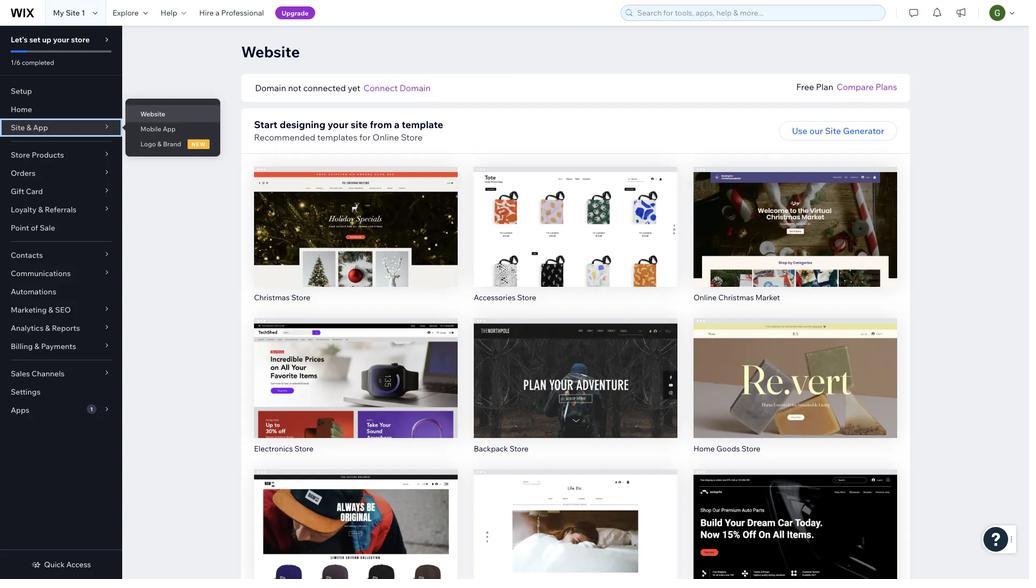 Task type: locate. For each thing, give the bounding box(es) containing it.
& for loyalty
[[38, 205, 43, 214]]

help
[[161, 8, 177, 17]]

point of sale link
[[0, 219, 122, 237]]

hire a professional
[[199, 8, 264, 17]]

& left seo on the left
[[48, 305, 53, 315]]

website
[[241, 42, 300, 61], [141, 110, 165, 118]]

& right billing
[[34, 342, 39, 351]]

0 vertical spatial a
[[216, 8, 220, 17]]

plan
[[817, 82, 834, 92]]

your right up
[[53, 35, 69, 44]]

quick access
[[44, 560, 91, 569]]

store products button
[[0, 146, 122, 164]]

use our site generator
[[793, 126, 885, 136]]

accessories store
[[474, 292, 537, 302]]

2 horizontal spatial site
[[826, 126, 842, 136]]

1 horizontal spatial online
[[694, 292, 717, 302]]

marketing & seo button
[[0, 301, 122, 319]]

edit for backpack store
[[568, 364, 584, 375]]

1 horizontal spatial a
[[394, 118, 400, 130]]

billing & payments button
[[0, 337, 122, 356]]

website link
[[126, 105, 221, 123]]

1 vertical spatial 1
[[90, 406, 93, 412]]

& for site
[[26, 123, 31, 132]]

edit
[[348, 213, 364, 224], [568, 213, 584, 224], [788, 213, 804, 224], [348, 364, 364, 375], [568, 364, 584, 375], [788, 364, 804, 375], [348, 516, 364, 526], [568, 516, 584, 526], [788, 516, 804, 526]]

0 vertical spatial 1
[[82, 8, 85, 17]]

1 horizontal spatial your
[[328, 118, 349, 130]]

online
[[373, 132, 399, 143], [694, 292, 717, 302]]

backpack
[[474, 444, 508, 453]]

0 horizontal spatial home
[[11, 105, 32, 114]]

home for home goods store
[[694, 444, 715, 453]]

store inside store products dropdown button
[[11, 150, 30, 160]]

hire a professional link
[[193, 0, 271, 26]]

contacts
[[11, 250, 43, 260]]

your inside sidebar element
[[53, 35, 69, 44]]

access
[[66, 560, 91, 569]]

edit button for backpack store
[[554, 360, 599, 379]]

marketing & seo
[[11, 305, 71, 315]]

up
[[42, 35, 51, 44]]

view
[[346, 235, 366, 246], [786, 235, 806, 246], [346, 387, 366, 398], [566, 387, 586, 398], [786, 387, 806, 398], [346, 538, 366, 549], [566, 538, 586, 549], [786, 538, 806, 549]]

0 horizontal spatial 1
[[82, 8, 85, 17]]

analytics & reports
[[11, 323, 80, 333]]

1 down settings link
[[90, 406, 93, 412]]

app
[[33, 123, 48, 132], [163, 125, 176, 133]]

channels
[[32, 369, 65, 378]]

a
[[216, 8, 220, 17], [394, 118, 400, 130]]

billing
[[11, 342, 33, 351]]

domain
[[255, 83, 286, 93], [400, 83, 431, 93]]

automations
[[11, 287, 56, 296]]

my site 1
[[53, 8, 85, 17]]

& up store products
[[26, 123, 31, 132]]

market
[[756, 292, 781, 302]]

home
[[11, 105, 32, 114], [694, 444, 715, 453]]

& right logo
[[157, 140, 162, 148]]

mobile
[[141, 125, 161, 133]]

1/6
[[11, 58, 20, 66]]

gift card button
[[0, 182, 122, 201]]

your inside the start designing your site from a template recommended templates for online store
[[328, 118, 349, 130]]

& for logo
[[157, 140, 162, 148]]

0 vertical spatial your
[[53, 35, 69, 44]]

1 inside sidebar element
[[90, 406, 93, 412]]

a inside the start designing your site from a template recommended templates for online store
[[394, 118, 400, 130]]

0 vertical spatial online
[[373, 132, 399, 143]]

edit button for christmas store
[[334, 209, 379, 228]]

template
[[402, 118, 444, 130]]

app up brand
[[163, 125, 176, 133]]

backpack store
[[474, 444, 529, 453]]

0 horizontal spatial site
[[11, 123, 25, 132]]

free
[[797, 82, 815, 92]]

accessories
[[474, 292, 516, 302]]

1 horizontal spatial home
[[694, 444, 715, 453]]

& left reports
[[45, 323, 50, 333]]

site right our
[[826, 126, 842, 136]]

marketing
[[11, 305, 47, 315]]

0 horizontal spatial app
[[33, 123, 48, 132]]

1 horizontal spatial 1
[[90, 406, 93, 412]]

0 vertical spatial website
[[241, 42, 300, 61]]

1 horizontal spatial domain
[[400, 83, 431, 93]]

your up templates
[[328, 118, 349, 130]]

a right hire
[[216, 8, 220, 17]]

templates
[[318, 132, 358, 143]]

home down setup on the top left of page
[[11, 105, 32, 114]]

loyalty
[[11, 205, 36, 214]]

1 vertical spatial website
[[141, 110, 165, 118]]

brand
[[163, 140, 181, 148]]

edit button for online christmas market
[[773, 209, 819, 228]]

& right loyalty
[[38, 205, 43, 214]]

1 vertical spatial a
[[394, 118, 400, 130]]

domain left not
[[255, 83, 286, 93]]

orders button
[[0, 164, 122, 182]]

setup
[[11, 86, 32, 96]]

home for home
[[11, 105, 32, 114]]

0 horizontal spatial your
[[53, 35, 69, 44]]

0 horizontal spatial website
[[141, 110, 165, 118]]

sidebar element
[[0, 26, 122, 579]]

edit for online christmas market
[[788, 213, 804, 224]]

1 right my
[[82, 8, 85, 17]]

site right my
[[66, 8, 80, 17]]

home inside sidebar element
[[11, 105, 32, 114]]

edit button
[[334, 209, 379, 228], [554, 209, 599, 228], [773, 209, 819, 228], [334, 360, 379, 379], [554, 360, 599, 379], [773, 360, 819, 379], [334, 511, 379, 531], [554, 511, 599, 531], [773, 511, 819, 531]]

domain right connect
[[400, 83, 431, 93]]

0 horizontal spatial domain
[[255, 83, 286, 93]]

apps
[[11, 406, 29, 415]]

site up store products
[[11, 123, 25, 132]]

1 vertical spatial online
[[694, 292, 717, 302]]

home left goods
[[694, 444, 715, 453]]

your
[[53, 35, 69, 44], [328, 118, 349, 130]]

designing
[[280, 118, 326, 130]]

& for billing
[[34, 342, 39, 351]]

1 vertical spatial home
[[694, 444, 715, 453]]

edit for home goods store
[[788, 364, 804, 375]]

app down home link
[[33, 123, 48, 132]]

1 vertical spatial your
[[328, 118, 349, 130]]

1 horizontal spatial app
[[163, 125, 176, 133]]

1 horizontal spatial christmas
[[719, 292, 754, 302]]

0 horizontal spatial christmas
[[254, 292, 290, 302]]

gift card
[[11, 187, 43, 196]]

explore
[[113, 8, 139, 17]]

1
[[82, 8, 85, 17], [90, 406, 93, 412]]

a right from
[[394, 118, 400, 130]]

settings link
[[0, 383, 122, 401]]

edit button for electronics store
[[334, 360, 379, 379]]

store
[[401, 132, 423, 143], [11, 150, 30, 160], [292, 292, 311, 302], [518, 292, 537, 302], [295, 444, 314, 453], [510, 444, 529, 453], [742, 444, 761, 453]]

&
[[26, 123, 31, 132], [157, 140, 162, 148], [38, 205, 43, 214], [48, 305, 53, 315], [45, 323, 50, 333], [34, 342, 39, 351]]

logo & brand
[[141, 140, 181, 148]]

0 vertical spatial home
[[11, 105, 32, 114]]

0 horizontal spatial online
[[373, 132, 399, 143]]

website up mobile
[[141, 110, 165, 118]]

of
[[31, 223, 38, 233]]

quick
[[44, 560, 65, 569]]

gift
[[11, 187, 24, 196]]

view button
[[333, 231, 379, 250], [773, 231, 819, 250], [333, 383, 379, 402], [553, 383, 599, 402], [773, 383, 819, 402], [333, 534, 379, 553], [553, 534, 599, 553], [773, 534, 819, 553]]

billing & payments
[[11, 342, 76, 351]]

website up not
[[241, 42, 300, 61]]

connected
[[303, 83, 346, 93]]

site & app
[[11, 123, 48, 132]]

site inside popup button
[[11, 123, 25, 132]]



Task type: describe. For each thing, give the bounding box(es) containing it.
point of sale
[[11, 223, 55, 233]]

free plan compare plans
[[797, 82, 898, 92]]

completed
[[22, 58, 54, 66]]

settings
[[11, 387, 40, 397]]

1 christmas from the left
[[254, 292, 290, 302]]

let's set up your store
[[11, 35, 90, 44]]

payments
[[41, 342, 76, 351]]

1 horizontal spatial website
[[241, 42, 300, 61]]

seo
[[55, 305, 71, 315]]

Search for tools, apps, help & more... field
[[635, 5, 882, 20]]

electronics
[[254, 444, 293, 453]]

online inside the start designing your site from a template recommended templates for online store
[[373, 132, 399, 143]]

2 domain from the left
[[400, 83, 431, 93]]

loyalty & referrals button
[[0, 201, 122, 219]]

our
[[810, 126, 824, 136]]

communications button
[[0, 264, 122, 283]]

2 christmas from the left
[[719, 292, 754, 302]]

electronics store
[[254, 444, 314, 453]]

automations link
[[0, 283, 122, 301]]

hire
[[199, 8, 214, 17]]

point
[[11, 223, 29, 233]]

orders
[[11, 168, 36, 178]]

0 horizontal spatial a
[[216, 8, 220, 17]]

set
[[29, 35, 40, 44]]

& for marketing
[[48, 305, 53, 315]]

contacts button
[[0, 246, 122, 264]]

sales channels button
[[0, 365, 122, 383]]

use our site generator button
[[780, 121, 898, 141]]

store products
[[11, 150, 64, 160]]

site & app button
[[0, 119, 122, 137]]

professional
[[221, 8, 264, 17]]

site inside button
[[826, 126, 842, 136]]

upgrade
[[282, 9, 309, 17]]

setup link
[[0, 82, 122, 100]]

start designing your site from a template recommended templates for online store
[[254, 118, 444, 143]]

yet
[[348, 83, 361, 93]]

store inside the start designing your site from a template recommended templates for online store
[[401, 132, 423, 143]]

edit button for accessories store
[[554, 209, 599, 228]]

store
[[71, 35, 90, 44]]

edit for christmas store
[[348, 213, 364, 224]]

not
[[288, 83, 302, 93]]

help button
[[154, 0, 193, 26]]

upgrade button
[[275, 6, 315, 19]]

card
[[26, 187, 43, 196]]

analytics & reports button
[[0, 319, 122, 337]]

reports
[[52, 323, 80, 333]]

from
[[370, 118, 392, 130]]

let's
[[11, 35, 28, 44]]

1 horizontal spatial site
[[66, 8, 80, 17]]

sale
[[40, 223, 55, 233]]

connect domain button
[[364, 82, 431, 94]]

christmas store
[[254, 292, 311, 302]]

edit button for home goods store
[[773, 360, 819, 379]]

sales channels
[[11, 369, 65, 378]]

start
[[254, 118, 278, 130]]

quick access button
[[31, 560, 91, 570]]

my
[[53, 8, 64, 17]]

1 domain from the left
[[255, 83, 286, 93]]

compare plans button
[[837, 80, 898, 93]]

plans
[[876, 82, 898, 92]]

generator
[[844, 126, 885, 136]]

home link
[[0, 100, 122, 119]]

site
[[351, 118, 368, 130]]

referrals
[[45, 205, 76, 214]]

use
[[793, 126, 808, 136]]

mobile app link
[[126, 120, 221, 138]]

sales
[[11, 369, 30, 378]]

connect
[[364, 83, 398, 93]]

online christmas market
[[694, 292, 781, 302]]

home goods store
[[694, 444, 761, 453]]

& for analytics
[[45, 323, 50, 333]]

app inside popup button
[[33, 123, 48, 132]]

recommended
[[254, 132, 316, 143]]

edit for accessories store
[[568, 213, 584, 224]]

edit for electronics store
[[348, 364, 364, 375]]

products
[[32, 150, 64, 160]]

logo
[[141, 140, 156, 148]]

communications
[[11, 269, 71, 278]]

goods
[[717, 444, 740, 453]]

loyalty & referrals
[[11, 205, 76, 214]]

mobile app
[[141, 125, 176, 133]]

for
[[360, 132, 371, 143]]

1/6 completed
[[11, 58, 54, 66]]

compare
[[837, 82, 874, 92]]



Task type: vqa. For each thing, say whether or not it's contained in the screenshot.
Contact Support
no



